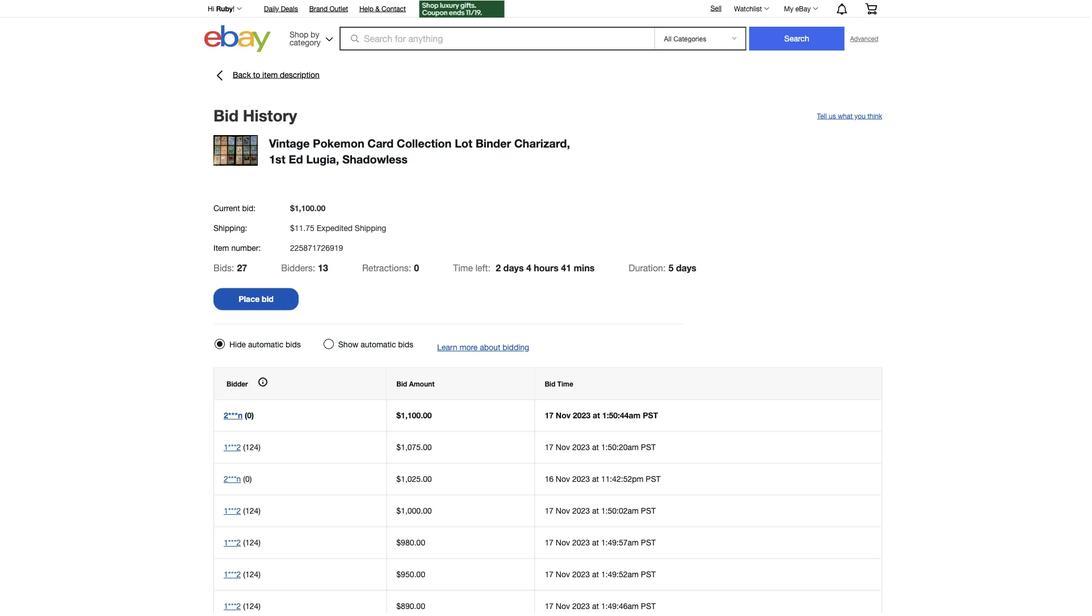 Task type: describe. For each thing, give the bounding box(es) containing it.
ebay
[[795, 5, 811, 12]]

shop by category
[[290, 30, 321, 47]]

duration:
[[629, 263, 666, 273]]

number:
[[231, 243, 261, 252]]

history
[[243, 106, 297, 125]]

watchlist
[[734, 5, 762, 12]]

1***2 link for $1,075.00
[[224, 443, 241, 452]]

hours
[[534, 262, 559, 273]]

pst for 17 nov 2023 at 1:50:20am pst
[[641, 443, 656, 452]]

1 days from the left
[[503, 262, 524, 273]]

learn
[[437, 343, 457, 352]]

27
[[237, 262, 247, 273]]

16
[[545, 474, 554, 484]]

17 for 17 nov 2023 at 1:50:20am pst
[[545, 443, 554, 452]]

get the coupon image
[[419, 1, 505, 18]]

what
[[838, 112, 853, 120]]

$980.00
[[396, 538, 425, 547]]

learn more about bidding
[[437, 343, 529, 352]]

back to item description
[[233, 70, 320, 79]]

$890.00
[[396, 602, 425, 611]]

bid for bid time
[[545, 380, 555, 388]]

place bid button
[[213, 288, 299, 310]]

place
[[239, 294, 260, 304]]

hi ruby !
[[208, 5, 235, 12]]

current bid:
[[213, 203, 256, 213]]

(0) for $1,025.00
[[243, 474, 252, 484]]

sell
[[711, 4, 722, 12]]

none submit inside shop by category banner
[[749, 27, 845, 51]]

watchlist link
[[728, 2, 775, 15]]

1:49:52am
[[601, 570, 639, 579]]

help & contact
[[359, 5, 406, 12]]

binder
[[476, 136, 511, 150]]

charizard,
[[514, 136, 570, 150]]

sell link
[[705, 4, 727, 12]]

$1,075.00
[[396, 443, 432, 452]]

vintage
[[269, 136, 310, 150]]

card
[[368, 136, 394, 150]]

1***2 for $890.00
[[224, 602, 241, 611]]

contact
[[382, 5, 406, 12]]

at for 1:50:44am
[[593, 411, 600, 420]]

(124) for $950.00
[[243, 570, 261, 579]]

2023 for 1:50:02am
[[572, 506, 590, 516]]

ruby
[[216, 5, 233, 12]]

(124) for $1,075.00
[[243, 443, 261, 452]]

2023 for 11:42:52pm
[[572, 474, 590, 484]]

to
[[253, 70, 260, 79]]

ed
[[289, 152, 303, 166]]

1:49:46am
[[601, 602, 639, 611]]

4
[[526, 262, 531, 273]]

brand outlet
[[309, 5, 348, 12]]

pst for 17 nov 2023 at 1:49:46am pst
[[641, 602, 656, 611]]

expedited
[[317, 223, 353, 233]]

shipping:
[[213, 223, 247, 233]]

2***n (0) for $1,025.00
[[224, 474, 252, 484]]

2
[[496, 262, 501, 273]]

back
[[233, 70, 251, 79]]

1:50:44am
[[602, 411, 641, 420]]

bidding
[[503, 343, 529, 352]]

advanced
[[850, 35, 878, 42]]

at for 1:49:57am
[[592, 538, 599, 547]]

tell us what you think
[[817, 112, 882, 120]]

$950.00
[[396, 570, 425, 579]]

17 for 17 nov 2023 at 1:50:02am pst
[[545, 506, 554, 516]]

place bid
[[239, 294, 274, 304]]

my
[[784, 5, 794, 12]]

bidder column header
[[214, 368, 387, 400]]

nov for 17 nov 2023 at 1:50:02am pst
[[556, 506, 570, 516]]

1***2 for $950.00
[[224, 570, 241, 579]]

time inside the time left: 2 days 4 hours 41 mins
[[453, 263, 473, 273]]

$1,100.00 for 17 nov 2023 at 1:50:44am pst
[[396, 411, 432, 420]]

description
[[280, 70, 320, 79]]

$11.75
[[290, 223, 314, 233]]

1***2 (124) for $950.00
[[224, 570, 261, 579]]

$11.75 expedited shipping
[[290, 223, 386, 233]]

17 for 17 nov 2023 at 1:49:46am pst
[[545, 602, 554, 611]]

lugia,
[[306, 152, 339, 166]]

nov for 17 nov 2023 at 1:49:57am pst
[[556, 538, 570, 547]]

hi
[[208, 5, 214, 12]]

17 nov 2023 at 1:50:44am pst
[[545, 411, 658, 420]]

2023 for 1:50:20am
[[572, 443, 590, 452]]

you
[[855, 112, 866, 120]]

pst for 17 nov 2023 at 1:50:02am pst
[[641, 506, 656, 516]]

tell
[[817, 112, 827, 120]]

back to item description link
[[213, 69, 320, 82]]

2***n (0) for $1,100.00
[[224, 411, 254, 420]]

2023 for 1:50:44am
[[573, 411, 591, 420]]

pst for 17 nov 2023 at 1:49:57am pst
[[641, 538, 656, 547]]

$1,025.00
[[396, 474, 432, 484]]

my ebay link
[[778, 2, 823, 15]]

bidders: 13
[[281, 262, 328, 273]]

2 days from the left
[[676, 262, 696, 273]]

at for 1:50:20am
[[592, 443, 599, 452]]

tell us what you think link
[[817, 111, 882, 120]]

0
[[414, 262, 419, 273]]

13
[[318, 262, 328, 273]]

16 nov 2023 at 11:42:52pm pst
[[545, 474, 661, 484]]

mins
[[574, 262, 595, 273]]

by
[[311, 30, 319, 39]]

1:49:57am
[[601, 538, 639, 547]]

outlet
[[330, 5, 348, 12]]

2023 for 1:49:46am
[[572, 602, 590, 611]]

1***2 (124) for $1,075.00
[[224, 443, 261, 452]]

(124) for $890.00
[[243, 602, 261, 611]]

daily
[[264, 5, 279, 12]]



Task type: locate. For each thing, give the bounding box(es) containing it.
0 vertical spatial 2***n (0)
[[224, 411, 254, 420]]

2 1***2 from the top
[[224, 506, 241, 516]]

learn more about bidding link
[[437, 343, 529, 352]]

pst right '1:50:02am'
[[641, 506, 656, 516]]

6 17 from the top
[[545, 602, 554, 611]]

1st
[[269, 152, 286, 166]]

bid
[[262, 294, 274, 304]]

2 2***n (0) from the top
[[224, 474, 252, 484]]

$1,100.00
[[290, 203, 325, 213], [396, 411, 432, 420]]

nov down 17 nov 2023 at 1:50:44am pst
[[556, 443, 570, 452]]

1***2 for $1,000.00
[[224, 506, 241, 516]]

pst for 17 nov 2023 at 1:50:44am pst
[[643, 411, 658, 420]]

1:50:20am
[[601, 443, 639, 452]]

1 horizontal spatial bid
[[396, 380, 407, 388]]

1 1***2 link from the top
[[224, 443, 241, 452]]

at left 1:49:52am
[[592, 570, 599, 579]]

time up 17 nov 2023 at 1:50:44am pst
[[557, 380, 573, 388]]

$1,000.00
[[396, 506, 432, 516]]

daily deals
[[264, 5, 298, 12]]

lot
[[455, 136, 472, 150]]

3 1***2 (124) from the top
[[224, 538, 261, 547]]

days right "5"
[[676, 262, 696, 273]]

at for 1:49:46am
[[592, 602, 599, 611]]

1 automatic from the left
[[248, 340, 283, 349]]

time left left:
[[453, 263, 473, 273]]

retractions:
[[362, 263, 411, 273]]

5 1***2 from the top
[[224, 602, 241, 611]]

time
[[453, 263, 473, 273], [557, 380, 573, 388]]

shop by category button
[[284, 25, 336, 50]]

17 for 17 nov 2023 at 1:49:57am pst
[[545, 538, 554, 547]]

bids for hide automatic bids
[[286, 340, 301, 349]]

about
[[480, 343, 500, 352]]

1 horizontal spatial days
[[676, 262, 696, 273]]

2***n
[[224, 411, 243, 420], [224, 474, 241, 484]]

1 vertical spatial time
[[557, 380, 573, 388]]

1***2 link for $980.00
[[224, 538, 241, 547]]

0 vertical spatial 2***n link
[[224, 411, 243, 420]]

17 nov 2023 at 1:50:20am pst
[[545, 443, 656, 452]]

at for 1:50:02am
[[592, 506, 599, 516]]

retractions: 0
[[362, 262, 419, 273]]

item number:
[[213, 243, 261, 252]]

225871726919
[[290, 243, 343, 252]]

1***2 (124) for $890.00
[[224, 602, 261, 611]]

think
[[868, 112, 882, 120]]

at left 1:49:57am
[[592, 538, 599, 547]]

left:
[[475, 263, 490, 273]]

pst for 17 nov 2023 at 1:49:52am pst
[[641, 570, 656, 579]]

account navigation
[[202, 0, 886, 19]]

0 vertical spatial (0)
[[245, 411, 254, 420]]

bid
[[213, 106, 238, 125], [396, 380, 407, 388], [545, 380, 555, 388]]

0 horizontal spatial time
[[453, 263, 473, 273]]

4 1***2 link from the top
[[224, 570, 241, 579]]

automatic
[[248, 340, 283, 349], [361, 340, 396, 349]]

2 (124) from the top
[[243, 506, 261, 516]]

deals
[[281, 5, 298, 12]]

item
[[213, 243, 229, 252]]

shop
[[290, 30, 308, 39]]

7 nov from the top
[[556, 602, 570, 611]]

2 2***n link from the top
[[224, 474, 241, 484]]

us
[[829, 112, 836, 120]]

bidder
[[227, 380, 248, 388]]

1 vertical spatial $1,100.00
[[396, 411, 432, 420]]

1 bids from the left
[[286, 340, 301, 349]]

1 vertical spatial 2***n (0)
[[224, 474, 252, 484]]

at left 1:50:20am
[[592, 443, 599, 452]]

bids for show automatic bids
[[398, 340, 413, 349]]

2 2***n from the top
[[224, 474, 241, 484]]

nov down 17 nov 2023 at 1:49:57am pst
[[556, 570, 570, 579]]

3 1***2 link from the top
[[224, 538, 241, 547]]

2023 right 16
[[572, 474, 590, 484]]

1***2 (124) for $1,000.00
[[224, 506, 261, 516]]

$1,100.00 for shipping:
[[290, 203, 325, 213]]

2023 up the 17 nov 2023 at 1:50:20am pst
[[573, 411, 591, 420]]

0 horizontal spatial days
[[503, 262, 524, 273]]

bid time
[[545, 380, 573, 388]]

pst right 1:49:57am
[[641, 538, 656, 547]]

2 1***2 (124) from the top
[[224, 506, 261, 516]]

show
[[338, 340, 358, 349]]

2***n (0)
[[224, 411, 254, 420], [224, 474, 252, 484]]

daily deals link
[[264, 3, 298, 15]]

1***2 link for $1,000.00
[[224, 506, 241, 516]]

bids up bid amount at the bottom of page
[[398, 340, 413, 349]]

bidders:
[[281, 263, 315, 273]]

vintage pokemon card collection lot binder charizard, 1st ed lugia, shadowless link
[[269, 136, 570, 166]]

2023 for 1:49:52am
[[572, 570, 590, 579]]

category
[[290, 37, 321, 47]]

bid amount
[[396, 380, 435, 388]]

11:42:52pm
[[601, 474, 644, 484]]

2***n for $1,025.00
[[224, 474, 241, 484]]

automatic right the show
[[361, 340, 396, 349]]

(124) for $1,000.00
[[243, 506, 261, 516]]

2***n link
[[224, 411, 243, 420], [224, 474, 241, 484]]

1 1***2 from the top
[[224, 443, 241, 452]]

automatic right "hide"
[[248, 340, 283, 349]]

pst right 1:50:44am
[[643, 411, 658, 420]]

2023 up 17 nov 2023 at 1:49:46am pst
[[572, 570, 590, 579]]

at for 1:49:52am
[[592, 570, 599, 579]]

2 horizontal spatial bid
[[545, 380, 555, 388]]

2 17 from the top
[[545, 443, 554, 452]]

shipping
[[355, 223, 386, 233]]

item
[[262, 70, 278, 79]]

2023 down 17 nov 2023 at 1:50:44am pst
[[572, 443, 590, 452]]

1***2 for $980.00
[[224, 538, 241, 547]]

days right 2
[[503, 262, 524, 273]]

1***2 for $1,075.00
[[224, 443, 241, 452]]

pst for 16 nov 2023 at 11:42:52pm pst
[[646, 474, 661, 484]]

duration: 5 days
[[629, 262, 696, 273]]

2023 for 1:49:57am
[[572, 538, 590, 547]]

at left '1:50:02am'
[[592, 506, 599, 516]]

at left 1:49:46am
[[592, 602, 599, 611]]

nov for 17 nov 2023 at 1:49:46am pst
[[556, 602, 570, 611]]

!
[[233, 5, 235, 12]]

1 1***2 (124) from the top
[[224, 443, 261, 452]]

bids: 27
[[213, 262, 247, 273]]

nov down the 17 nov 2023 at 1:49:52am pst
[[556, 602, 570, 611]]

2 automatic from the left
[[361, 340, 396, 349]]

3 nov from the top
[[556, 474, 570, 484]]

&
[[375, 5, 380, 12]]

nov for 17 nov 2023 at 1:49:52am pst
[[556, 570, 570, 579]]

17
[[545, 411, 554, 420], [545, 443, 554, 452], [545, 506, 554, 516], [545, 538, 554, 547], [545, 570, 554, 579], [545, 602, 554, 611]]

1 vertical spatial (0)
[[243, 474, 252, 484]]

6 nov from the top
[[556, 570, 570, 579]]

hide automatic bids
[[229, 340, 301, 349]]

automatic for hide
[[248, 340, 283, 349]]

$1,100.00 down bid amount at the bottom of page
[[396, 411, 432, 420]]

pst
[[643, 411, 658, 420], [641, 443, 656, 452], [646, 474, 661, 484], [641, 506, 656, 516], [641, 538, 656, 547], [641, 570, 656, 579], [641, 602, 656, 611]]

0 horizontal spatial bids
[[286, 340, 301, 349]]

None submit
[[749, 27, 845, 51]]

3 1***2 from the top
[[224, 538, 241, 547]]

5
[[669, 262, 674, 273]]

0 horizontal spatial bid
[[213, 106, 238, 125]]

nov up the 17 nov 2023 at 1:49:52am pst
[[556, 538, 570, 547]]

2 bids from the left
[[398, 340, 413, 349]]

0 horizontal spatial $1,100.00
[[290, 203, 325, 213]]

brand outlet link
[[309, 3, 348, 15]]

2***n link for $1,025.00
[[224, 474, 241, 484]]

bid:
[[242, 203, 256, 213]]

Search for anything text field
[[341, 28, 652, 49]]

show automatic bids
[[338, 340, 413, 349]]

1***2 link for $890.00
[[224, 602, 241, 611]]

pst right 11:42:52pm
[[646, 474, 661, 484]]

(0) for $1,100.00
[[245, 411, 254, 420]]

at left 11:42:52pm
[[592, 474, 599, 484]]

4 (124) from the top
[[243, 570, 261, 579]]

current
[[213, 203, 240, 213]]

pst right 1:49:46am
[[641, 602, 656, 611]]

2 nov from the top
[[556, 443, 570, 452]]

1 vertical spatial 2***n
[[224, 474, 241, 484]]

1***2 (124) for $980.00
[[224, 538, 261, 547]]

4 17 from the top
[[545, 538, 554, 547]]

1 nov from the top
[[556, 411, 571, 420]]

0 vertical spatial 2***n
[[224, 411, 243, 420]]

3 (124) from the top
[[243, 538, 261, 547]]

pst right 1:49:52am
[[641, 570, 656, 579]]

1***2
[[224, 443, 241, 452], [224, 506, 241, 516], [224, 538, 241, 547], [224, 570, 241, 579], [224, 602, 241, 611]]

1 vertical spatial 2***n link
[[224, 474, 241, 484]]

nov for 16 nov 2023 at 11:42:52pm pst
[[556, 474, 570, 484]]

4 nov from the top
[[556, 506, 570, 516]]

17 for 17 nov 2023 at 1:49:52am pst
[[545, 570, 554, 579]]

5 1***2 link from the top
[[224, 602, 241, 611]]

2023 up the 17 nov 2023 at 1:49:52am pst
[[572, 538, 590, 547]]

1 2***n (0) from the top
[[224, 411, 254, 420]]

1 horizontal spatial bids
[[398, 340, 413, 349]]

nov up 17 nov 2023 at 1:49:57am pst
[[556, 506, 570, 516]]

5 (124) from the top
[[243, 602, 261, 611]]

bid history
[[213, 106, 297, 125]]

1 horizontal spatial $1,100.00
[[396, 411, 432, 420]]

collection
[[397, 136, 452, 150]]

5 nov from the top
[[556, 538, 570, 547]]

41
[[561, 262, 571, 273]]

4 1***2 (124) from the top
[[224, 570, 261, 579]]

shop by category banner
[[202, 0, 886, 55]]

2023 up 17 nov 2023 at 1:49:57am pst
[[572, 506, 590, 516]]

2***n for $1,100.00
[[224, 411, 243, 420]]

nov for 17 nov 2023 at 1:50:44am pst
[[556, 411, 571, 420]]

2023 down the 17 nov 2023 at 1:49:52am pst
[[572, 602, 590, 611]]

brand
[[309, 5, 328, 12]]

bid for bid history
[[213, 106, 238, 125]]

pst right 1:50:20am
[[641, 443, 656, 452]]

3 17 from the top
[[545, 506, 554, 516]]

nov right 16
[[556, 474, 570, 484]]

1***2 link for $950.00
[[224, 570, 241, 579]]

bids
[[286, 340, 301, 349], [398, 340, 413, 349]]

1 2***n link from the top
[[224, 411, 243, 420]]

5 1***2 (124) from the top
[[224, 602, 261, 611]]

shadowless
[[342, 152, 408, 166]]

1 horizontal spatial time
[[557, 380, 573, 388]]

at for 11:42:52pm
[[592, 474, 599, 484]]

bids up bidder column header
[[286, 340, 301, 349]]

nov down bid time
[[556, 411, 571, 420]]

1 horizontal spatial automatic
[[361, 340, 396, 349]]

1 17 from the top
[[545, 411, 554, 420]]

vintage pokemon card collection lot binder charizard, 1st ed lugia, shadowless
[[269, 136, 570, 166]]

1 2***n from the top
[[224, 411, 243, 420]]

5 17 from the top
[[545, 570, 554, 579]]

$1,100.00 up $11.75
[[290, 203, 325, 213]]

(124) for $980.00
[[243, 538, 261, 547]]

1:50:02am
[[601, 506, 639, 516]]

automatic for show
[[361, 340, 396, 349]]

0 vertical spatial $1,100.00
[[290, 203, 325, 213]]

nov for 17 nov 2023 at 1:50:20am pst
[[556, 443, 570, 452]]

my ebay
[[784, 5, 811, 12]]

2 1***2 link from the top
[[224, 506, 241, 516]]

time left: 2 days 4 hours 41 mins
[[453, 262, 595, 273]]

17 nov 2023 at 1:49:57am pst
[[545, 538, 656, 547]]

0 vertical spatial time
[[453, 263, 473, 273]]

bid for bid amount
[[396, 380, 407, 388]]

4 1***2 from the top
[[224, 570, 241, 579]]

2***n link for $1,100.00
[[224, 411, 243, 420]]

help & contact link
[[359, 3, 406, 15]]

0 horizontal spatial automatic
[[248, 340, 283, 349]]

1 (124) from the top
[[243, 443, 261, 452]]

bids:
[[213, 263, 234, 273]]

your shopping cart image
[[865, 3, 878, 14]]

at left 1:50:44am
[[593, 411, 600, 420]]

17 for 17 nov 2023 at 1:50:44am pst
[[545, 411, 554, 420]]



Task type: vqa. For each thing, say whether or not it's contained in the screenshot.
general at the top left of the page
no



